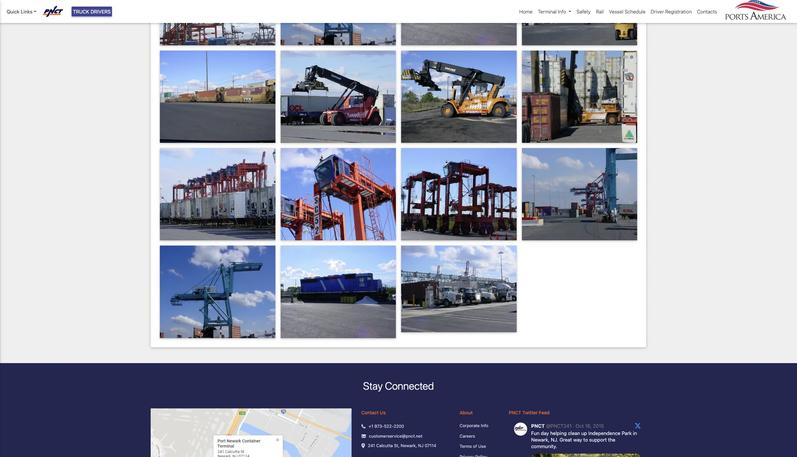 Task type: vqa. For each thing, say whether or not it's contained in the screenshot.
THE HOME
yes



Task type: describe. For each thing, give the bounding box(es) containing it.
stay connected
[[363, 379, 434, 392]]

quick links
[[7, 9, 32, 14]]

vessel schedule
[[609, 9, 646, 14]]

241 calcutta st, newark, nj 07114 link
[[368, 443, 436, 449]]

schedule
[[625, 9, 646, 14]]

241 calcutta st, newark, nj 07114
[[368, 443, 436, 448]]

feed
[[539, 410, 550, 415]]

drivers
[[91, 9, 111, 14]]

corporate info link
[[460, 423, 499, 429]]

st,
[[394, 443, 400, 448]]

vessel schedule link
[[607, 5, 648, 18]]

home link
[[517, 5, 535, 18]]

+1 973-522-2200
[[369, 424, 404, 429]]

quick links link
[[7, 8, 36, 15]]

newark,
[[401, 443, 417, 448]]

terminal info
[[538, 9, 566, 14]]

terminal
[[538, 9, 557, 14]]

calcutta
[[376, 443, 393, 448]]

+1 973-522-2200 link
[[369, 423, 404, 430]]

registration
[[665, 9, 692, 14]]

customerservice@pnct.net
[[369, 433, 423, 439]]

twitter
[[523, 410, 538, 415]]

safety link
[[574, 5, 593, 18]]

contacts
[[697, 9, 717, 14]]

contacts link
[[695, 5, 720, 18]]

driver
[[651, 9, 664, 14]]

pnct
[[509, 410, 521, 415]]

+1
[[369, 424, 373, 429]]

of
[[473, 444, 477, 449]]

contact us
[[361, 410, 386, 415]]

about
[[460, 410, 473, 415]]

driver registration
[[651, 9, 692, 14]]

corporate
[[460, 423, 480, 428]]

home
[[519, 9, 533, 14]]

vessel
[[609, 9, 624, 14]]

terminal info link
[[535, 5, 574, 18]]

driver registration link
[[648, 5, 695, 18]]

use
[[478, 444, 486, 449]]

rail link
[[593, 5, 607, 18]]



Task type: locate. For each thing, give the bounding box(es) containing it.
us
[[380, 410, 386, 415]]

1 horizontal spatial info
[[558, 9, 566, 14]]

522-
[[384, 424, 394, 429]]

corporate info
[[460, 423, 489, 428]]

info for corporate info
[[481, 423, 489, 428]]

truck drivers
[[73, 9, 111, 14]]

pnct twitter feed
[[509, 410, 550, 415]]

links
[[21, 9, 32, 14]]

truck
[[73, 9, 89, 14]]

241
[[368, 443, 375, 448]]

safety
[[577, 9, 591, 14]]

terms of use link
[[460, 443, 499, 450]]

info
[[558, 9, 566, 14], [481, 423, 489, 428]]

customerservice@pnct.net link
[[369, 433, 423, 439]]

terms
[[460, 444, 472, 449]]

careers link
[[460, 433, 499, 439]]

info for terminal info
[[558, 9, 566, 14]]

terms of use
[[460, 444, 486, 449]]

careers
[[460, 433, 475, 439]]

nj
[[418, 443, 424, 448]]

0 vertical spatial info
[[558, 9, 566, 14]]

truck drivers link
[[72, 7, 112, 17]]

stay
[[363, 379, 383, 392]]

2200
[[394, 424, 404, 429]]

rail
[[596, 9, 604, 14]]

contact
[[361, 410, 379, 415]]

07114
[[425, 443, 436, 448]]

1 vertical spatial info
[[481, 423, 489, 428]]

973-
[[375, 424, 384, 429]]

connected
[[385, 379, 434, 392]]

info right "terminal"
[[558, 9, 566, 14]]

info up careers link
[[481, 423, 489, 428]]

quick
[[7, 9, 20, 14]]

0 horizontal spatial info
[[481, 423, 489, 428]]



